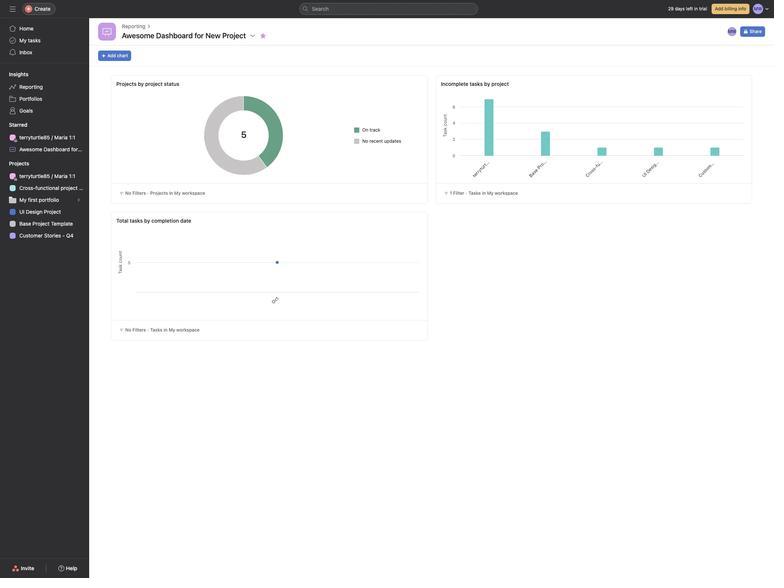 Task type: vqa. For each thing, say whether or not it's contained in the screenshot.
Design inside PROJECTS element
yes



Task type: describe. For each thing, give the bounding box(es) containing it.
project status
[[145, 81, 179, 87]]

portfolio
[[39, 197, 59, 203]]

days
[[676, 6, 685, 12]]

new
[[79, 146, 90, 152]]

my for total tasks by completion date
[[169, 327, 175, 333]]

filters for tasks
[[133, 327, 146, 333]]

1 vertical spatial /
[[492, 154, 497, 159]]

my inside projects element
[[19, 197, 27, 203]]

my for incomplete tasks by project
[[487, 190, 494, 196]]

q4 inside customer stories - q4
[[727, 141, 735, 149]]

help
[[66, 565, 77, 572]]

share button
[[741, 26, 766, 37]]

0 vertical spatial by
[[138, 81, 144, 87]]

design inside ui design project
[[645, 160, 660, 174]]

tasks for total
[[130, 218, 143, 224]]

projects for projects by project status
[[116, 81, 137, 87]]

maria for plan
[[54, 173, 68, 179]]

ui design project inside projects element
[[19, 209, 61, 215]]

stories inside projects element
[[44, 232, 61, 239]]

mw
[[729, 29, 737, 34]]

base project template link
[[4, 218, 85, 230]]

awesome dashboard for new project
[[122, 31, 246, 40]]

report image
[[103, 27, 112, 36]]

add for add billing info
[[716, 6, 724, 12]]

projects element
[[0, 157, 89, 243]]

29
[[669, 6, 674, 12]]

on track
[[363, 127, 381, 133]]

projects for projects in my workspace
[[150, 190, 168, 196]]

info
[[739, 6, 747, 12]]

awesome for awesome dashboard for new project
[[19, 146, 42, 152]]

my tasks link
[[4, 35, 85, 46]]

projects by project status
[[116, 81, 179, 87]]

track
[[370, 127, 381, 133]]

1 filter
[[450, 190, 465, 196]]

incomplete
[[441, 81, 469, 87]]

total
[[116, 218, 128, 224]]

ui inside projects element
[[19, 209, 24, 215]]

recent
[[370, 138, 383, 144]]

show options image
[[250, 33, 256, 39]]

goals
[[19, 107, 33, 114]]

workspace for incomplete tasks by project
[[495, 190, 518, 196]]

no recent updates
[[363, 138, 402, 144]]

awesome dashboard for new project
[[19, 146, 109, 152]]

chart
[[117, 53, 128, 58]]

1
[[450, 190, 452, 196]]

global element
[[0, 18, 89, 63]]

in for projects by project status
[[169, 190, 173, 196]]

search
[[312, 6, 329, 12]]

ui design project link
[[4, 206, 85, 218]]

for for new project
[[195, 31, 204, 40]]

reporting inside insights "element"
[[19, 84, 43, 90]]

0 vertical spatial no
[[363, 138, 369, 144]]

portfolios
[[19, 96, 42, 102]]

1 horizontal spatial reporting link
[[122, 22, 145, 30]]

1 vertical spatial reporting link
[[4, 81, 85, 93]]

left
[[687, 6, 694, 12]]

add billing info button
[[712, 4, 750, 14]]

billing
[[725, 6, 738, 12]]

terryturtle85 / maria 1:1 for awesome dashboard for new project
[[19, 134, 75, 141]]

1 vertical spatial maria
[[494, 145, 506, 157]]

my for projects by project status
[[174, 190, 181, 196]]

dashboard for new
[[44, 146, 70, 152]]

trial
[[700, 6, 708, 12]]

functional
[[35, 185, 59, 191]]

tasks for my
[[28, 37, 41, 44]]

my first portfolio link
[[4, 194, 85, 206]]

awesome for awesome dashboard for new project
[[122, 31, 155, 40]]

incomplete tasks by project
[[441, 81, 509, 87]]

q4 inside the customer stories - q4 link
[[66, 232, 73, 239]]

portfolios link
[[4, 93, 85, 105]]

terryturtle85 for cross-functional project plan
[[19, 173, 50, 179]]

updates
[[385, 138, 402, 144]]

by project
[[485, 81, 509, 87]]

1 horizontal spatial customer stories - q4
[[698, 141, 735, 179]]

see details, my first portfolio image
[[77, 198, 81, 202]]

project
[[61, 185, 78, 191]]

help button
[[54, 562, 82, 575]]

1 horizontal spatial base project template
[[528, 141, 566, 179]]

filters for by
[[133, 190, 146, 196]]

design inside ui design project link
[[26, 209, 43, 215]]

hide sidebar image
[[10, 6, 16, 12]]

home link
[[4, 23, 85, 35]]

dashboard for new project
[[156, 31, 193, 40]]

no filters for tasks
[[125, 327, 146, 333]]

0 vertical spatial reporting
[[122, 23, 145, 29]]

tasks in my workspace for total tasks by completion date
[[150, 327, 200, 333]]

invite button
[[7, 562, 39, 575]]

create
[[35, 6, 51, 12]]

projects for projects
[[9, 160, 29, 167]]

0 vertical spatial ui design project
[[641, 149, 671, 179]]

oct
[[270, 296, 280, 305]]

total tasks by completion date
[[116, 218, 191, 224]]



Task type: locate. For each thing, give the bounding box(es) containing it.
project inside starred element
[[92, 146, 109, 152]]

1 vertical spatial base
[[19, 221, 31, 227]]

for for new
[[71, 146, 78, 152]]

workspace for projects by project status
[[182, 190, 205, 196]]

inbox link
[[4, 46, 85, 58]]

1 vertical spatial customer stories - q4
[[19, 232, 73, 239]]

add left chart
[[107, 53, 116, 58]]

1 horizontal spatial tasks
[[130, 218, 143, 224]]

terryturtle85 / maria 1:1 inside starred element
[[19, 134, 75, 141]]

insights element
[[0, 68, 89, 118]]

base project template inside projects element
[[19, 221, 73, 227]]

0 horizontal spatial projects
[[9, 160, 29, 167]]

for left new project
[[195, 31, 204, 40]]

tasks in my workspace for incomplete tasks by project
[[469, 190, 518, 196]]

terryturtle85 for awesome dashboard for new project
[[19, 134, 50, 141]]

0 vertical spatial reporting link
[[122, 22, 145, 30]]

1 horizontal spatial customer
[[698, 160, 716, 179]]

1:1 inside starred element
[[69, 134, 75, 141]]

1 horizontal spatial tasks in my workspace
[[469, 190, 518, 196]]

projects inside dropdown button
[[9, 160, 29, 167]]

1 horizontal spatial template
[[548, 141, 566, 159]]

1 horizontal spatial projects
[[116, 81, 137, 87]]

customer stories - q4
[[698, 141, 735, 179], [19, 232, 73, 239]]

add chart button
[[98, 51, 131, 61]]

1 terryturtle85 / maria 1:1 link from the top
[[4, 132, 85, 144]]

add left billing
[[716, 6, 724, 12]]

customer
[[698, 160, 716, 179], [19, 232, 43, 239]]

1:1
[[69, 134, 75, 141], [503, 140, 511, 148], [69, 173, 75, 179]]

base inside projects element
[[19, 221, 31, 227]]

customer inside customer stories - q4
[[698, 160, 716, 179]]

0 horizontal spatial base project template
[[19, 221, 73, 227]]

0 horizontal spatial ui
[[19, 209, 24, 215]]

1 horizontal spatial reporting
[[122, 23, 145, 29]]

projects button
[[0, 160, 29, 167]]

in for incomplete tasks by project
[[482, 190, 486, 196]]

1 vertical spatial -
[[62, 232, 65, 239]]

0 horizontal spatial for
[[71, 146, 78, 152]]

goals link
[[4, 105, 85, 117]]

- inside customer stories - q4
[[725, 146, 730, 152]]

2 terryturtle85 / maria 1:1 link from the top
[[4, 170, 85, 182]]

1 vertical spatial filters
[[133, 327, 146, 333]]

1 vertical spatial stories
[[44, 232, 61, 239]]

maria
[[54, 134, 68, 141], [494, 145, 506, 157], [54, 173, 68, 179]]

0 vertical spatial q4
[[727, 141, 735, 149]]

0 vertical spatial terryturtle85 / maria 1:1 link
[[4, 132, 85, 144]]

add for add chart
[[107, 53, 116, 58]]

1 vertical spatial template
[[51, 221, 73, 227]]

0 vertical spatial design
[[645, 160, 660, 174]]

1 horizontal spatial awesome
[[122, 31, 155, 40]]

reporting up portfolios
[[19, 84, 43, 90]]

2 vertical spatial maria
[[54, 173, 68, 179]]

1 vertical spatial tasks
[[150, 327, 163, 333]]

home
[[19, 25, 34, 32]]

plan
[[79, 185, 89, 191]]

/ inside projects element
[[51, 173, 53, 179]]

terryturtle85 / maria 1:1 link
[[4, 132, 85, 144], [4, 170, 85, 182]]

customer inside projects element
[[19, 232, 43, 239]]

0 horizontal spatial tasks
[[28, 37, 41, 44]]

0 horizontal spatial q4
[[66, 232, 73, 239]]

stories
[[713, 149, 728, 163], [44, 232, 61, 239]]

base project template
[[528, 141, 566, 179], [19, 221, 73, 227]]

in for total tasks by completion date
[[164, 327, 168, 333]]

0 horizontal spatial stories
[[44, 232, 61, 239]]

ui
[[641, 171, 649, 179], [19, 209, 24, 215]]

terryturtle85 / maria 1:1 for cross-functional project plan
[[19, 173, 75, 179]]

tasks for by
[[150, 327, 163, 333]]

my
[[19, 37, 27, 44], [174, 190, 181, 196], [487, 190, 494, 196], [19, 197, 27, 203], [169, 327, 175, 333]]

by left completion date
[[144, 218, 150, 224]]

/
[[51, 134, 53, 141], [492, 154, 497, 159], [51, 173, 53, 179]]

0 horizontal spatial add
[[107, 53, 116, 58]]

my tasks
[[19, 37, 41, 44]]

create button
[[22, 3, 55, 15]]

0 vertical spatial projects
[[116, 81, 137, 87]]

no filters
[[125, 190, 146, 196], [125, 327, 146, 333]]

0 horizontal spatial ui design project
[[19, 209, 61, 215]]

projects up cross-
[[9, 160, 29, 167]]

customer stories - q4 link
[[4, 230, 85, 242]]

my inside the "global" element
[[19, 37, 27, 44]]

2 vertical spatial no
[[125, 327, 131, 333]]

starred
[[9, 122, 27, 128]]

0 horizontal spatial dashboard
[[44, 146, 70, 152]]

2 no filters from the top
[[125, 327, 146, 333]]

maria inside starred element
[[54, 134, 68, 141]]

share
[[750, 29, 762, 34]]

tasks right total
[[130, 218, 143, 224]]

1 vertical spatial ui
[[19, 209, 24, 215]]

0 vertical spatial stories
[[713, 149, 728, 163]]

1 horizontal spatial ui design project
[[641, 149, 671, 179]]

terryturtle85 / maria 1:1 inside projects element
[[19, 173, 75, 179]]

- inside the customer stories - q4 link
[[62, 232, 65, 239]]

no filters for by
[[125, 190, 146, 196]]

projects in my workspace
[[150, 190, 205, 196]]

/ inside starred element
[[51, 134, 53, 141]]

29 days left in trial
[[669, 6, 708, 12]]

0 vertical spatial for
[[195, 31, 204, 40]]

for inside starred element
[[71, 146, 78, 152]]

cross-functional project plan
[[19, 185, 89, 191]]

q4
[[727, 141, 735, 149], [66, 232, 73, 239]]

remove from starred image
[[260, 33, 266, 39]]

new project
[[206, 31, 246, 40]]

mw button
[[728, 26, 738, 37]]

project
[[92, 146, 109, 152], [657, 149, 671, 163], [537, 156, 551, 170], [44, 209, 61, 215], [33, 221, 50, 227]]

design
[[645, 160, 660, 174], [26, 209, 43, 215]]

ui design project
[[641, 149, 671, 179], [19, 209, 61, 215]]

0 horizontal spatial tasks in my workspace
[[150, 327, 200, 333]]

on
[[363, 127, 369, 133]]

0 horizontal spatial -
[[62, 232, 65, 239]]

for left "new"
[[71, 146, 78, 152]]

1 vertical spatial add
[[107, 53, 116, 58]]

0 vertical spatial tasks in my workspace
[[469, 190, 518, 196]]

customer stories - q4 inside projects element
[[19, 232, 73, 239]]

maria for new
[[54, 134, 68, 141]]

add billing info
[[716, 6, 747, 12]]

my first portfolio
[[19, 197, 59, 203]]

terryturtle85
[[19, 134, 50, 141], [472, 156, 495, 179], [19, 173, 50, 179]]

starred element
[[0, 118, 109, 157]]

terryturtle85 / maria 1:1 link for functional
[[4, 170, 85, 182]]

1 horizontal spatial stories
[[713, 149, 728, 163]]

2 horizontal spatial projects
[[150, 190, 168, 196]]

1 horizontal spatial -
[[725, 146, 730, 152]]

base
[[528, 167, 540, 179], [19, 221, 31, 227]]

awesome
[[122, 31, 155, 40], [19, 146, 42, 152]]

1 vertical spatial reporting
[[19, 84, 43, 90]]

0 vertical spatial dashboard
[[156, 31, 193, 40]]

1 horizontal spatial add
[[716, 6, 724, 12]]

awesome dashboard for new project link
[[4, 144, 109, 155]]

in
[[695, 6, 698, 12], [169, 190, 173, 196], [482, 190, 486, 196], [164, 327, 168, 333]]

0 vertical spatial template
[[548, 141, 566, 159]]

1:1 inside projects element
[[69, 173, 75, 179]]

1 horizontal spatial base
[[528, 167, 540, 179]]

1 vertical spatial no
[[125, 190, 131, 196]]

tasks
[[469, 190, 481, 196], [150, 327, 163, 333]]

0 horizontal spatial base
[[19, 221, 31, 227]]

0 vertical spatial add
[[716, 6, 724, 12]]

0 vertical spatial tasks
[[469, 190, 481, 196]]

0 vertical spatial customer
[[698, 160, 716, 179]]

template inside 'base project template' link
[[51, 221, 73, 227]]

1 vertical spatial no filters
[[125, 327, 146, 333]]

tasks down home
[[28, 37, 41, 44]]

filters
[[133, 190, 146, 196], [133, 327, 146, 333]]

0 vertical spatial maria
[[54, 134, 68, 141]]

1 horizontal spatial for
[[195, 31, 204, 40]]

tasks left by project
[[470, 81, 483, 87]]

0 horizontal spatial reporting link
[[4, 81, 85, 93]]

reporting link up portfolios
[[4, 81, 85, 93]]

tasks inside the "global" element
[[28, 37, 41, 44]]

dashboard inside awesome dashboard for new project link
[[44, 146, 70, 152]]

stories inside customer stories - q4
[[713, 149, 728, 163]]

1 horizontal spatial tasks
[[469, 190, 481, 196]]

1 vertical spatial for
[[71, 146, 78, 152]]

0 vertical spatial base project template
[[528, 141, 566, 179]]

1 vertical spatial base project template
[[19, 221, 73, 227]]

terryturtle85 / maria 1:1
[[19, 134, 75, 141], [472, 140, 511, 179], [19, 173, 75, 179]]

/ for new
[[51, 134, 53, 141]]

0 vertical spatial awesome
[[122, 31, 155, 40]]

-
[[725, 146, 730, 152], [62, 232, 65, 239]]

0 vertical spatial -
[[725, 146, 730, 152]]

insights
[[9, 71, 28, 77]]

2 vertical spatial tasks
[[130, 218, 143, 224]]

1 vertical spatial dashboard
[[44, 146, 70, 152]]

terryturtle85 / maria 1:1 link up functional
[[4, 170, 85, 182]]

awesome up chart
[[122, 31, 155, 40]]

by left project status
[[138, 81, 144, 87]]

0 vertical spatial customer stories - q4
[[698, 141, 735, 179]]

1 vertical spatial projects
[[9, 160, 29, 167]]

tasks for by project
[[469, 190, 481, 196]]

0 horizontal spatial tasks
[[150, 327, 163, 333]]

2 horizontal spatial tasks
[[470, 81, 483, 87]]

no
[[363, 138, 369, 144], [125, 190, 131, 196], [125, 327, 131, 333]]

reporting link
[[122, 22, 145, 30], [4, 81, 85, 93]]

insights button
[[0, 71, 28, 78]]

0 vertical spatial no filters
[[125, 190, 146, 196]]

invite
[[21, 565, 34, 572]]

0 vertical spatial base
[[528, 167, 540, 179]]

by
[[138, 81, 144, 87], [144, 218, 150, 224]]

0 horizontal spatial template
[[51, 221, 73, 227]]

completion date
[[152, 218, 191, 224]]

1 vertical spatial ui design project
[[19, 209, 61, 215]]

0 vertical spatial /
[[51, 134, 53, 141]]

cross-functional project plan link
[[4, 182, 89, 194]]

1 vertical spatial customer
[[19, 232, 43, 239]]

terryturtle85 / maria 1:1 link up awesome dashboard for new project
[[4, 132, 85, 144]]

0 vertical spatial filters
[[133, 190, 146, 196]]

2 vertical spatial projects
[[150, 190, 168, 196]]

0 horizontal spatial customer stories - q4
[[19, 232, 73, 239]]

terryturtle85 inside starred element
[[19, 134, 50, 141]]

1:1 for plan
[[69, 173, 75, 179]]

1 horizontal spatial design
[[645, 160, 660, 174]]

awesome up projects dropdown button at left top
[[19, 146, 42, 152]]

2 vertical spatial /
[[51, 173, 53, 179]]

filter
[[454, 190, 465, 196]]

1 vertical spatial q4
[[66, 232, 73, 239]]

1 filters from the top
[[133, 190, 146, 196]]

starred button
[[0, 121, 27, 129]]

workspace
[[182, 190, 205, 196], [495, 190, 518, 196], [177, 327, 200, 333]]

no for projects by project status
[[125, 190, 131, 196]]

awesome inside starred element
[[19, 146, 42, 152]]

inbox
[[19, 49, 32, 55]]

1 vertical spatial tasks in my workspace
[[150, 327, 200, 333]]

0 horizontal spatial customer
[[19, 232, 43, 239]]

reporting right report image at left
[[122, 23, 145, 29]]

1 no filters from the top
[[125, 190, 146, 196]]

0 horizontal spatial reporting
[[19, 84, 43, 90]]

1 horizontal spatial dashboard
[[156, 31, 193, 40]]

1:1 for new
[[69, 134, 75, 141]]

0 vertical spatial tasks
[[28, 37, 41, 44]]

tasks for incomplete
[[470, 81, 483, 87]]

reporting
[[122, 23, 145, 29], [19, 84, 43, 90]]

1 vertical spatial tasks
[[470, 81, 483, 87]]

tasks in my workspace
[[469, 190, 518, 196], [150, 327, 200, 333]]

reporting link right report image at left
[[122, 22, 145, 30]]

cross-
[[19, 185, 35, 191]]

workspace for total tasks by completion date
[[177, 327, 200, 333]]

terryturtle85 inside projects element
[[19, 173, 50, 179]]

tasks
[[28, 37, 41, 44], [470, 81, 483, 87], [130, 218, 143, 224]]

1 vertical spatial awesome
[[19, 146, 42, 152]]

1 vertical spatial by
[[144, 218, 150, 224]]

first
[[28, 197, 37, 203]]

search button
[[300, 3, 478, 15]]

2 filters from the top
[[133, 327, 146, 333]]

/ for plan
[[51, 173, 53, 179]]

1 horizontal spatial ui
[[641, 171, 649, 179]]

projects down chart
[[116, 81, 137, 87]]

terryturtle85 / maria 1:1 link for dashboard
[[4, 132, 85, 144]]

projects up "total tasks by completion date"
[[150, 190, 168, 196]]

search list box
[[300, 3, 478, 15]]

dashboard
[[156, 31, 193, 40], [44, 146, 70, 152]]

terryturtle85 / maria 1:1 link inside starred element
[[4, 132, 85, 144]]

add chart
[[107, 53, 128, 58]]

1 vertical spatial design
[[26, 209, 43, 215]]

maria inside projects element
[[54, 173, 68, 179]]

project inside ui design project
[[657, 149, 671, 163]]

add
[[716, 6, 724, 12], [107, 53, 116, 58]]

no for total tasks by completion date
[[125, 327, 131, 333]]

0 vertical spatial ui
[[641, 171, 649, 179]]



